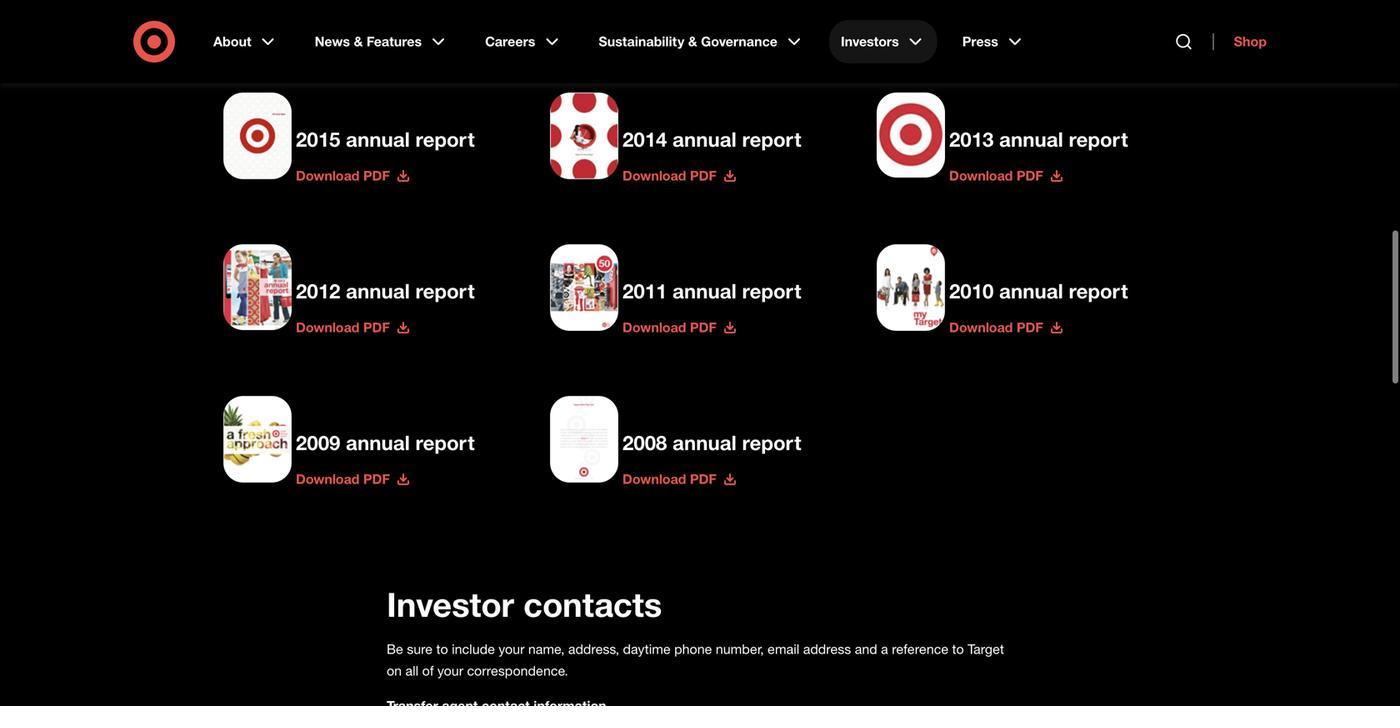 Task type: vqa. For each thing, say whether or not it's contained in the screenshot.
PRESS LINK
yes



Task type: locate. For each thing, give the bounding box(es) containing it.
annual right the 2012
[[346, 279, 410, 303]]

pdf down 2012 annual report
[[363, 319, 390, 336]]

download pdf link down "2014 annual report"
[[623, 168, 737, 184]]

2011
[[623, 279, 667, 303]]

download pdf link
[[296, 168, 410, 184], [623, 168, 737, 184], [950, 168, 1064, 184], [296, 319, 410, 336], [623, 319, 737, 336], [950, 319, 1064, 336], [296, 471, 410, 488], [623, 471, 737, 488]]

annual right 2013
[[1000, 127, 1064, 151]]

pdf down 2013 annual report
[[1017, 168, 1044, 184]]

sustainability & governance
[[599, 33, 778, 50]]

2008 annual report
[[623, 431, 802, 455]]

2014 annual report
[[623, 127, 802, 151]]

& left governance
[[688, 33, 698, 50]]

pdf for 2009
[[363, 471, 390, 487]]

download pdf for 2008
[[623, 471, 717, 487]]

news
[[315, 33, 350, 50]]

annual right 2015
[[346, 127, 410, 151]]

report for 2013 annual report
[[1069, 127, 1129, 151]]

daytime
[[623, 641, 671, 657]]

correspondence.
[[467, 663, 569, 679]]

your right of
[[438, 663, 464, 679]]

download pdf down 2015
[[296, 168, 390, 184]]

annual right 2011
[[673, 279, 737, 303]]

pdf
[[363, 168, 390, 184], [690, 168, 717, 184], [1017, 168, 1044, 184], [363, 319, 390, 336], [690, 319, 717, 336], [1017, 319, 1044, 336], [363, 471, 390, 487], [690, 471, 717, 487]]

download pdf for 2012
[[296, 319, 390, 336]]

1 vertical spatial your
[[438, 663, 464, 679]]

download down '2009'
[[296, 471, 360, 487]]

news & features link
[[303, 20, 460, 63]]

& right "news"
[[354, 33, 363, 50]]

1 to from the left
[[436, 641, 448, 657]]

careers link
[[474, 20, 574, 63]]

download pdf down '2014'
[[623, 168, 717, 184]]

pdf for 2014
[[690, 168, 717, 184]]

report for 2015 annual report
[[416, 127, 475, 151]]

1 & from the left
[[354, 33, 363, 50]]

download pdf for 2013
[[950, 168, 1044, 184]]

report for 2014 annual report
[[742, 127, 802, 151]]

annual for 2013
[[1000, 127, 1064, 151]]

download down 2015
[[296, 168, 360, 184]]

pdf down '2011 annual report'
[[690, 319, 717, 336]]

download pdf for 2010
[[950, 319, 1044, 336]]

download pdf for 2011
[[623, 319, 717, 336]]

download down 2008 on the left bottom of page
[[623, 471, 687, 487]]

& inside sustainability & governance link
[[688, 33, 698, 50]]

number,
[[716, 641, 764, 657]]

download for 2013
[[950, 168, 1013, 184]]

pdf down 2009 annual report
[[363, 471, 390, 487]]

address,
[[569, 641, 620, 657]]

address
[[804, 641, 852, 657]]

0 horizontal spatial &
[[354, 33, 363, 50]]

a
[[881, 641, 889, 657]]

report
[[416, 127, 475, 151], [742, 127, 802, 151], [1069, 127, 1129, 151], [416, 279, 475, 303], [742, 279, 802, 303], [1069, 279, 1129, 303], [416, 431, 475, 455], [742, 431, 802, 455]]

download down 2010
[[950, 319, 1013, 336]]

download down 2013
[[950, 168, 1013, 184]]

pdf for 2011
[[690, 319, 717, 336]]

annual right '2009'
[[346, 431, 410, 455]]

annual right '2014'
[[673, 127, 737, 151]]

download pdf link for 2010
[[950, 319, 1064, 336]]

&
[[354, 33, 363, 50], [688, 33, 698, 50]]

annual for 2012
[[346, 279, 410, 303]]

download pdf link down '2011 annual report'
[[623, 319, 737, 336]]

2010 annual report
[[950, 279, 1129, 303]]

download down 2011
[[623, 319, 687, 336]]

& inside news & features link
[[354, 33, 363, 50]]

sustainability & governance link
[[587, 20, 816, 63]]

download pdf for 2009
[[296, 471, 390, 487]]

annual right 2008 on the left bottom of page
[[673, 431, 737, 455]]

& for features
[[354, 33, 363, 50]]

all
[[406, 663, 419, 679]]

1 horizontal spatial your
[[499, 641, 525, 657]]

download pdf link for 2011
[[623, 319, 737, 336]]

pdf for 2015
[[363, 168, 390, 184]]

name,
[[528, 641, 565, 657]]

be
[[387, 641, 403, 657]]

a group of people standing and sitting image
[[877, 244, 946, 331]]

sustainability
[[599, 33, 685, 50]]

download down '2014'
[[623, 168, 687, 184]]

2010
[[950, 279, 994, 303]]

on
[[387, 663, 402, 679]]

1 horizontal spatial &
[[688, 33, 698, 50]]

1 horizontal spatial to
[[953, 641, 964, 657]]

download pdf link for 2009
[[296, 471, 410, 488]]

download for 2015
[[296, 168, 360, 184]]

download pdf down 2011
[[623, 319, 717, 336]]

2011 annual report
[[623, 279, 802, 303]]

download pdf link down 2008 annual report
[[623, 471, 737, 488]]

annual for 2014
[[673, 127, 737, 151]]

pdf down 2008 annual report
[[690, 471, 717, 487]]

pdf down 2010 annual report
[[1017, 319, 1044, 336]]

download pdf down 2008 on the left bottom of page
[[623, 471, 717, 487]]

of
[[422, 663, 434, 679]]

0 horizontal spatial to
[[436, 641, 448, 657]]

download pdf link down 2010 annual report
[[950, 319, 1064, 336]]

your up correspondence.
[[499, 641, 525, 657]]

2015 annual report
[[296, 127, 475, 151]]

2009 annual report
[[296, 431, 475, 455]]

annual
[[346, 127, 410, 151], [673, 127, 737, 151], [1000, 127, 1064, 151], [346, 279, 410, 303], [673, 279, 737, 303], [1000, 279, 1064, 303], [346, 431, 410, 455], [673, 431, 737, 455]]

download pdf link down 2013 annual report
[[950, 168, 1064, 184]]

report for 2008 annual report
[[742, 431, 802, 455]]

to left target at right bottom
[[953, 641, 964, 657]]

bullseye icon image
[[223, 93, 292, 179]]

download pdf down the 2012
[[296, 319, 390, 336]]

download down the 2012
[[296, 319, 360, 336]]

annual right 2010
[[1000, 279, 1064, 303]]

download pdf link for 2012
[[296, 319, 410, 336]]

report for 2011 annual report
[[742, 279, 802, 303]]

download pdf down 2010
[[950, 319, 1044, 336]]

download pdf link for 2008
[[623, 471, 737, 488]]

pdf down "2014 annual report"
[[690, 168, 717, 184]]

to right sure
[[436, 641, 448, 657]]

download for 2009
[[296, 471, 360, 487]]

report for 2012 annual report
[[416, 279, 475, 303]]

download pdf
[[296, 168, 390, 184], [623, 168, 717, 184], [950, 168, 1044, 184], [296, 319, 390, 336], [623, 319, 717, 336], [950, 319, 1044, 336], [296, 471, 390, 487], [623, 471, 717, 487]]

to
[[436, 641, 448, 657], [953, 641, 964, 657]]

download pdf link down 2012 annual report
[[296, 319, 410, 336]]

0 horizontal spatial your
[[438, 663, 464, 679]]

reference
[[892, 641, 949, 657]]

report for 2010 annual report
[[1069, 279, 1129, 303]]

download for 2012
[[296, 319, 360, 336]]

download
[[296, 168, 360, 184], [623, 168, 687, 184], [950, 168, 1013, 184], [296, 319, 360, 336], [623, 319, 687, 336], [950, 319, 1013, 336], [296, 471, 360, 487], [623, 471, 687, 487]]

download pdf down 2013
[[950, 168, 1044, 184]]

2 & from the left
[[688, 33, 698, 50]]

a red and white circle image
[[877, 93, 946, 178]]

download pdf link down 2009 annual report
[[296, 471, 410, 488]]

2013
[[950, 127, 994, 151]]

download pdf down '2009'
[[296, 471, 390, 487]]

pdf for 2008
[[690, 471, 717, 487]]

your
[[499, 641, 525, 657], [438, 663, 464, 679]]

& for governance
[[688, 33, 698, 50]]

0 vertical spatial your
[[499, 641, 525, 657]]

news & features
[[315, 33, 422, 50]]

pdf down 2015 annual report at the left top of the page
[[363, 168, 390, 184]]

download pdf link down 2015 annual report at the left top of the page
[[296, 168, 410, 184]]



Task type: describe. For each thing, give the bounding box(es) containing it.
graphical user interface, text, application, chat or text message image
[[550, 396, 619, 483]]

contacts
[[524, 584, 662, 625]]

investor
[[387, 584, 514, 625]]

phone
[[675, 641, 712, 657]]

download pdf link for 2015
[[296, 168, 410, 184]]

annual for 2010
[[1000, 279, 1064, 303]]

pdf for 2010
[[1017, 319, 1044, 336]]

features
[[367, 33, 422, 50]]

a woman and a man in a store image
[[223, 244, 292, 330]]

download for 2010
[[950, 319, 1013, 336]]

download pdf link for 2013
[[950, 168, 1064, 184]]

and
[[855, 641, 878, 657]]

2012
[[296, 279, 341, 303]]

2009
[[296, 431, 341, 455]]

2013 annual report
[[950, 127, 1129, 151]]

press link
[[951, 20, 1037, 63]]

download pdf link for 2014
[[623, 168, 737, 184]]

be sure to include your name, address, daytime phone number, email address and a reference to target on all of your correspondence.
[[387, 641, 1005, 679]]

a group of toys image
[[550, 244, 619, 331]]

shop
[[1234, 33, 1267, 50]]

2008
[[623, 431, 667, 455]]

sure
[[407, 641, 433, 657]]

annual for 2011
[[673, 279, 737, 303]]

download for 2011
[[623, 319, 687, 336]]

careers
[[485, 33, 536, 50]]

download pdf for 2014
[[623, 168, 717, 184]]

investor contacts
[[387, 584, 662, 625]]

email
[[768, 641, 800, 657]]

shop link
[[1214, 33, 1267, 50]]

about link
[[202, 20, 290, 63]]

pdf for 2013
[[1017, 168, 1044, 184]]

annual for 2008
[[673, 431, 737, 455]]

background pattern image
[[550, 93, 619, 179]]

report for 2009 annual report
[[416, 431, 475, 455]]

annual for 2009
[[346, 431, 410, 455]]

press
[[963, 33, 999, 50]]

2015
[[296, 127, 341, 151]]

2 to from the left
[[953, 641, 964, 657]]

annual for 2015
[[346, 127, 410, 151]]

governance
[[701, 33, 778, 50]]

download for 2008
[[623, 471, 687, 487]]

target
[[968, 641, 1005, 657]]

include
[[452, 641, 495, 657]]

2012 annual report
[[296, 279, 475, 303]]

text, whiteboard image
[[223, 396, 292, 483]]

download for 2014
[[623, 168, 687, 184]]

pdf for 2012
[[363, 319, 390, 336]]

investors
[[841, 33, 899, 50]]

about
[[213, 33, 251, 50]]

2014
[[623, 127, 667, 151]]

investors link
[[830, 20, 938, 63]]

download pdf for 2015
[[296, 168, 390, 184]]



